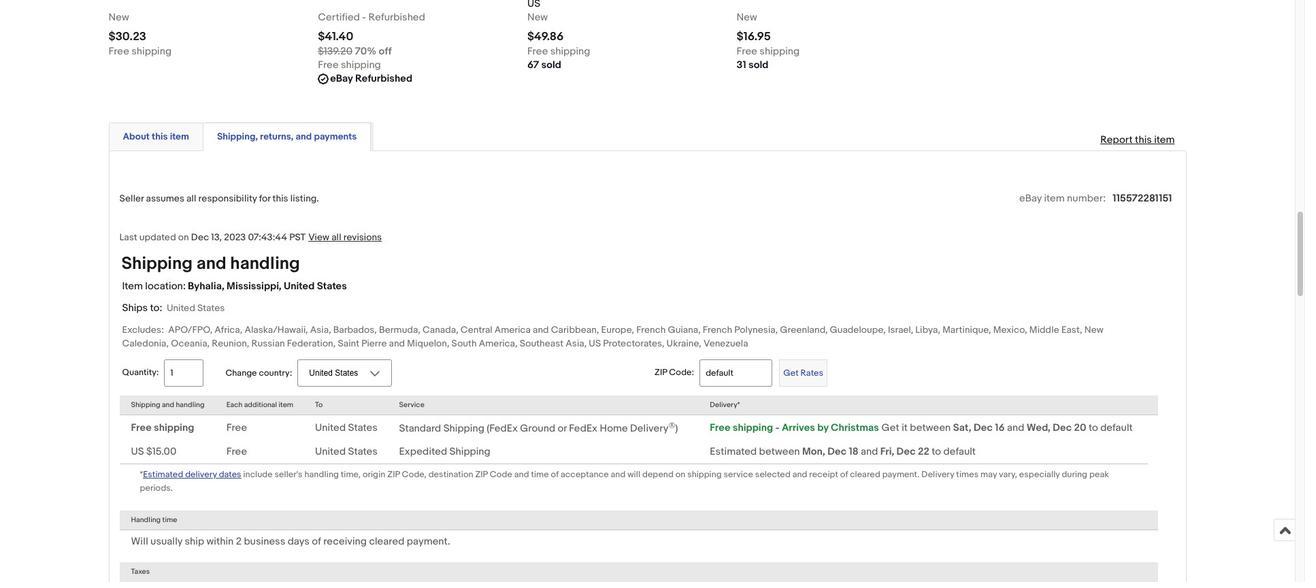 Task type: vqa. For each thing, say whether or not it's contained in the screenshot.
by
yes



Task type: locate. For each thing, give the bounding box(es) containing it.
0 vertical spatial to
[[1089, 421, 1099, 434]]

dec left 16 at the right bottom of the page
[[974, 421, 993, 434]]

delivery inside include seller's handling time, origin zip code, destination zip code and time of acceptance and will depend on shipping service selected and receipt of cleared payment. delivery times may vary, especially during peak periods.
[[922, 469, 955, 480]]

1 vertical spatial on
[[676, 469, 686, 480]]

between up 22
[[910, 421, 951, 434]]

free shipping text field for $16.95
[[737, 45, 800, 59]]

standard
[[399, 422, 441, 435]]

asia,
[[310, 324, 331, 336], [566, 338, 587, 349]]

and up free shipping
[[162, 400, 174, 409]]

times
[[957, 469, 979, 480]]

refurbished up off
[[369, 11, 425, 24]]

1 horizontal spatial between
[[910, 421, 951, 434]]

handling left time,
[[305, 469, 339, 480]]

united states down the to
[[315, 421, 378, 434]]

dec left 22
[[897, 445, 916, 458]]

new $16.95 free shipping 31 sold
[[737, 11, 800, 71]]

0 vertical spatial asia,
[[310, 324, 331, 336]]

cleared
[[850, 469, 881, 480], [369, 535, 405, 548]]

united states for us $15.00
[[315, 445, 378, 458]]

item right about at left top
[[170, 131, 189, 142]]

new up $30.23 in the top left of the page
[[109, 11, 129, 24]]

zip right origin
[[388, 469, 400, 480]]

2 sold from the left
[[749, 59, 769, 71]]

0 horizontal spatial payment.
[[407, 535, 451, 548]]

New text field
[[109, 11, 129, 25]]

shipping down $49.86 text box
[[551, 45, 591, 58]]

this right for
[[273, 193, 288, 204]]

0 vertical spatial default
[[1101, 421, 1133, 434]]

this for about
[[152, 131, 168, 142]]

1 vertical spatial shipping and handling
[[131, 400, 205, 409]]

0 vertical spatial refurbished
[[369, 11, 425, 24]]

ships
[[122, 302, 148, 315]]

67 sold text field
[[528, 59, 562, 72]]

1 vertical spatial all
[[332, 232, 341, 243]]

free down the each
[[227, 421, 247, 434]]

quantity:
[[122, 367, 159, 378]]

eBay Refurbished text field
[[330, 72, 413, 86]]

get left it
[[882, 421, 900, 434]]

item right report
[[1155, 133, 1175, 146]]

67
[[528, 59, 539, 71]]

origin
[[363, 469, 386, 480]]

sold inside new $49.86 free shipping 67 sold
[[542, 59, 562, 71]]

ebay left number:
[[1020, 192, 1042, 205]]

ground
[[520, 422, 556, 435]]

this right report
[[1136, 133, 1153, 146]]

dec
[[191, 232, 209, 243], [974, 421, 993, 434], [1053, 421, 1072, 434], [828, 445, 847, 458], [897, 445, 916, 458]]

mississippi,
[[227, 280, 282, 293]]

free shipping text field for $30.23
[[109, 45, 172, 59]]

dates
[[219, 469, 241, 480]]

new text field up $16.95 text box
[[737, 11, 758, 25]]

free shipping - arrives by christmas
[[710, 421, 880, 434]]

1 vertical spatial delivery
[[922, 469, 955, 480]]

all right view
[[332, 232, 341, 243]]

0 vertical spatial united states
[[167, 302, 225, 314]]

to right 20
[[1089, 421, 1099, 434]]

new up $49.86
[[528, 11, 548, 24]]

ebay for ebay refurbished
[[330, 72, 353, 85]]

$49.86
[[528, 30, 564, 44]]

0 vertical spatial time
[[531, 469, 549, 480]]

free shipping text field down $139.20
[[318, 59, 381, 72]]

report
[[1101, 133, 1133, 146]]

22
[[918, 445, 930, 458]]

shipping and handling up byhalia,
[[122, 253, 300, 274]]

free up dates
[[227, 445, 247, 458]]

$16.95 text field
[[737, 30, 771, 44]]

us down caribbean,
[[589, 338, 601, 349]]

caribbean,
[[551, 324, 599, 336]]

1 vertical spatial estimated
[[143, 469, 183, 480]]

0 horizontal spatial handling
[[176, 400, 205, 409]]

sold for $49.86
[[542, 59, 562, 71]]

new inside new $16.95 free shipping 31 sold
[[737, 11, 758, 24]]

- left the 'arrives'
[[776, 421, 780, 434]]

New text field
[[528, 11, 548, 25], [737, 11, 758, 25]]

estimated delivery dates link
[[143, 468, 241, 481]]

refurbished down off
[[355, 72, 413, 85]]

1 horizontal spatial delivery
[[922, 469, 955, 480]]

and inside button
[[296, 131, 312, 142]]

free inside new $49.86 free shipping 67 sold
[[528, 45, 548, 58]]

1 horizontal spatial default
[[1101, 421, 1133, 434]]

0 horizontal spatial new text field
[[528, 11, 548, 25]]

get it between sat, dec 16 and wed, dec 20 to default
[[882, 421, 1133, 434]]

0 horizontal spatial time
[[162, 515, 177, 524]]

saint
[[338, 338, 359, 349]]

free up "31"
[[737, 45, 758, 58]]

1 vertical spatial between
[[760, 445, 800, 458]]

free shipping
[[131, 421, 194, 434]]

1 horizontal spatial time
[[531, 469, 549, 480]]

default right 20
[[1101, 421, 1133, 434]]

0 vertical spatial handling
[[230, 253, 300, 274]]

and up southeast at the bottom of page
[[533, 324, 549, 336]]

0 horizontal spatial delivery
[[630, 422, 669, 435]]

$30.23 text field
[[109, 30, 146, 44]]

ebay inside text field
[[330, 72, 353, 85]]

0 vertical spatial cleared
[[850, 469, 881, 480]]

this right about at left top
[[152, 131, 168, 142]]

shipping up destination
[[450, 445, 491, 458]]

alaska/hawaii,
[[245, 324, 308, 336]]

tab list
[[109, 120, 1187, 151]]

2 new text field from the left
[[737, 11, 758, 25]]

0 vertical spatial -
[[362, 11, 366, 24]]

new for $30.23
[[109, 11, 129, 24]]

dec left 18
[[828, 445, 847, 458]]

1 vertical spatial time
[[162, 515, 177, 524]]

shipping down 70%
[[341, 59, 381, 71]]

time right code
[[531, 469, 549, 480]]

handling inside include seller's handling time, origin zip code, destination zip code and time of acceptance and will depend on shipping service selected and receipt of cleared payment. delivery times may vary, especially during peak periods.
[[305, 469, 339, 480]]

french up venezuela
[[703, 324, 733, 336]]

number:
[[1068, 192, 1106, 205]]

0 horizontal spatial ebay
[[330, 72, 353, 85]]

ebay down $139.20
[[330, 72, 353, 85]]

estimated up service
[[710, 445, 757, 458]]

1 horizontal spatial of
[[551, 469, 559, 480]]

and right returns,
[[296, 131, 312, 142]]

shipping up free shipping
[[131, 400, 160, 409]]

on right depend
[[676, 469, 686, 480]]

delivery
[[630, 422, 669, 435], [922, 469, 955, 480]]

0 horizontal spatial sold
[[542, 59, 562, 71]]

us up *
[[131, 445, 144, 458]]

dec left 13,
[[191, 232, 209, 243]]

handling
[[230, 253, 300, 274], [176, 400, 205, 409], [305, 469, 339, 480]]

handling down quantity: text field
[[176, 400, 205, 409]]

new right east,
[[1085, 324, 1104, 336]]

0 vertical spatial on
[[178, 232, 189, 243]]

sold
[[542, 59, 562, 71], [749, 59, 769, 71]]

ebay item number: 115572281151
[[1020, 192, 1173, 205]]

zip left code
[[475, 469, 488, 480]]

free down $139.20
[[318, 59, 339, 71]]

shipping, returns, and payments
[[217, 131, 357, 142]]

1 horizontal spatial get
[[882, 421, 900, 434]]

2 horizontal spatial free shipping text field
[[737, 45, 800, 59]]

0 vertical spatial between
[[910, 421, 951, 434]]

seller's
[[275, 469, 303, 480]]

of right receipt
[[841, 469, 849, 480]]

refurbished
[[369, 11, 425, 24], [355, 72, 413, 85]]

zip left code:
[[655, 367, 667, 378]]

shipping down $30.23 in the top left of the page
[[132, 45, 172, 58]]

1 horizontal spatial us
[[589, 338, 601, 349]]

sold right "31"
[[749, 59, 769, 71]]

1 vertical spatial get
[[882, 421, 900, 434]]

2 horizontal spatial zip
[[655, 367, 667, 378]]

1 horizontal spatial to
[[1089, 421, 1099, 434]]

item inside button
[[170, 131, 189, 142]]

selected
[[756, 469, 791, 480]]

shipping inside the certified - refurbished $41.40 $139.20 70% off free shipping
[[341, 59, 381, 71]]

united states up time,
[[315, 445, 378, 458]]

america
[[495, 324, 531, 336]]

1 vertical spatial united states
[[315, 421, 378, 434]]

zip
[[655, 367, 667, 378], [388, 469, 400, 480], [475, 469, 488, 480]]

payment. inside include seller's handling time, origin zip code, destination zip code and time of acceptance and will depend on shipping service selected and receipt of cleared payment. delivery times may vary, especially during peak periods.
[[883, 469, 920, 480]]

cleared right the "receiving"
[[369, 535, 405, 548]]

1 horizontal spatial on
[[676, 469, 686, 480]]

1 sold from the left
[[542, 59, 562, 71]]

free up 67
[[528, 45, 548, 58]]

18
[[849, 445, 859, 458]]

canada,
[[423, 324, 459, 336]]

it
[[902, 421, 908, 434]]

and right 16 at the right bottom of the page
[[1008, 421, 1025, 434]]

and
[[296, 131, 312, 142], [197, 253, 226, 274], [533, 324, 549, 336], [389, 338, 405, 349], [162, 400, 174, 409], [1008, 421, 1025, 434], [861, 445, 879, 458], [515, 469, 529, 480], [611, 469, 626, 480], [793, 469, 808, 480]]

about this item
[[123, 131, 189, 142]]

free down $30.23 in the top left of the page
[[109, 45, 129, 58]]

1 horizontal spatial cleared
[[850, 469, 881, 480]]

new text field for $16.95
[[737, 11, 758, 25]]

1 horizontal spatial payment.
[[883, 469, 920, 480]]

0 horizontal spatial on
[[178, 232, 189, 243]]

time up usually
[[162, 515, 177, 524]]

united states up apo/fpo,
[[167, 302, 225, 314]]

code:
[[669, 367, 695, 378]]

1 vertical spatial asia,
[[566, 338, 587, 349]]

miquelon,
[[407, 338, 450, 349]]

service
[[724, 469, 754, 480]]

byhalia,
[[188, 280, 225, 293]]

- inside the certified - refurbished $41.40 $139.20 70% off free shipping
[[362, 11, 366, 24]]

1 horizontal spatial zip
[[475, 469, 488, 480]]

include seller's handling time, origin zip code, destination zip code and time of acceptance and will depend on shipping service selected and receipt of cleared payment. delivery times may vary, especially during peak periods.
[[140, 469, 1110, 494]]

1 vertical spatial to
[[932, 445, 942, 458]]

delivery down 22
[[922, 469, 955, 480]]

receiving
[[323, 535, 367, 548]]

0 horizontal spatial french
[[637, 324, 666, 336]]

united right mississippi,
[[284, 280, 315, 293]]

item for report this item
[[1155, 133, 1175, 146]]

time
[[531, 469, 549, 480], [162, 515, 177, 524]]

Free shipping text field
[[109, 45, 172, 59], [737, 45, 800, 59], [318, 59, 381, 72]]

1 french from the left
[[637, 324, 666, 336]]

united
[[284, 280, 315, 293], [167, 302, 195, 314], [315, 421, 346, 434], [315, 445, 346, 458]]

of right the days at bottom
[[312, 535, 321, 548]]

destination
[[429, 469, 474, 480]]

0 horizontal spatial cleared
[[369, 535, 405, 548]]

0 vertical spatial us
[[589, 338, 601, 349]]

will
[[628, 469, 641, 480]]

get left rates
[[784, 368, 799, 379]]

sold right 67
[[542, 59, 562, 71]]

0 horizontal spatial free shipping text field
[[109, 45, 172, 59]]

apo/fpo,
[[168, 324, 213, 336]]

* estimated delivery dates
[[140, 469, 241, 480]]

0 vertical spatial payment.
[[883, 469, 920, 480]]

ebay for ebay item number: 115572281151
[[1020, 192, 1042, 205]]

free shipping text field down $30.23 in the top left of the page
[[109, 45, 172, 59]]

- right certified
[[362, 11, 366, 24]]

dec left 20
[[1053, 421, 1072, 434]]

ZIP Code: text field
[[700, 360, 773, 387]]

0 horizontal spatial asia,
[[310, 324, 331, 336]]

shipping up expedited shipping
[[444, 422, 485, 435]]

asia, down caribbean,
[[566, 338, 587, 349]]

refurbished inside text field
[[355, 72, 413, 85]]

delivery left ) at right
[[630, 422, 669, 435]]

shipping up $15.00
[[154, 421, 194, 434]]

shipping inside include seller's handling time, origin zip code, destination zip code and time of acceptance and will depend on shipping service selected and receipt of cleared payment. delivery times may vary, especially during peak periods.
[[688, 469, 722, 480]]

additional
[[244, 400, 277, 409]]

change
[[226, 368, 257, 379]]

days
[[288, 535, 310, 548]]

shipping down $16.95
[[760, 45, 800, 58]]

16
[[996, 421, 1005, 434]]

code
[[490, 469, 513, 480]]

1 vertical spatial us
[[131, 445, 144, 458]]

Free shipping text field
[[528, 45, 591, 59]]

country:
[[259, 368, 292, 379]]

delivery inside the standard shipping (fedex ground or fedex home delivery ® )
[[630, 422, 669, 435]]

2 vertical spatial handling
[[305, 469, 339, 480]]

1 vertical spatial payment.
[[407, 535, 451, 548]]

mon,
[[803, 445, 826, 458]]

1 vertical spatial ebay
[[1020, 192, 1042, 205]]

1 horizontal spatial sold
[[749, 59, 769, 71]]

depend
[[643, 469, 674, 480]]

0 vertical spatial delivery
[[630, 422, 669, 435]]

115572281151
[[1113, 192, 1173, 205]]

sold inside new $16.95 free shipping 31 sold
[[749, 59, 769, 71]]

1 vertical spatial refurbished
[[355, 72, 413, 85]]

0 vertical spatial get
[[784, 368, 799, 379]]

1 horizontal spatial estimated
[[710, 445, 757, 458]]

or
[[558, 422, 567, 435]]

item right additional
[[279, 400, 294, 409]]

on
[[178, 232, 189, 243], [676, 469, 686, 480]]

1 horizontal spatial ebay
[[1020, 192, 1042, 205]]

Certified - Refurbished text field
[[318, 11, 425, 25]]

and left will
[[611, 469, 626, 480]]

view
[[309, 232, 330, 243]]

new text field up $49.86
[[528, 11, 548, 25]]

delivery
[[185, 469, 217, 480]]

0 horizontal spatial us
[[131, 445, 144, 458]]

0 horizontal spatial this
[[152, 131, 168, 142]]

1 horizontal spatial new text field
[[737, 11, 758, 25]]

0 horizontal spatial all
[[187, 193, 196, 204]]

0 horizontal spatial default
[[944, 445, 976, 458]]

all right assumes
[[187, 193, 196, 204]]

revisions
[[344, 232, 382, 243]]

to right 22
[[932, 445, 942, 458]]

estimated up "periods."
[[143, 469, 183, 480]]

french up protectorates, at bottom
[[637, 324, 666, 336]]

and down 'bermuda,'
[[389, 338, 405, 349]]

2 vertical spatial united states
[[315, 445, 378, 458]]

0 vertical spatial estimated
[[710, 445, 757, 458]]

new up $16.95 text box
[[737, 11, 758, 24]]

wed,
[[1027, 421, 1051, 434]]

between up selected
[[760, 445, 800, 458]]

shipping
[[122, 253, 193, 274], [131, 400, 160, 409], [444, 422, 485, 435], [450, 445, 491, 458]]

may
[[981, 469, 998, 480]]

1 horizontal spatial all
[[332, 232, 341, 243]]

31 sold text field
[[737, 59, 769, 72]]

new inside new $30.23 free shipping
[[109, 11, 129, 24]]

0 vertical spatial all
[[187, 193, 196, 204]]

cleared down 18
[[850, 469, 881, 480]]

new inside apo/fpo, africa, alaska/hawaii, asia, barbados, bermuda, canada, central america and caribbean, europe, french guiana, french polynesia, greenland, guadeloupe, israel, libya, martinique, mexico, middle east, new caledonia, oceania, reunion, russian federation, saint pierre and miquelon, south america, southeast asia, us protectorates, ukraine, venezuela
[[1085, 324, 1104, 336]]

0 horizontal spatial -
[[362, 11, 366, 24]]

1 horizontal spatial french
[[703, 324, 733, 336]]

2 horizontal spatial handling
[[305, 469, 339, 480]]

free shipping text field down $16.95
[[737, 45, 800, 59]]

of left acceptance
[[551, 469, 559, 480]]

expedited shipping
[[399, 445, 491, 458]]

0 vertical spatial ebay
[[330, 72, 353, 85]]

asia, up federation,
[[310, 324, 331, 336]]

shipping and handling
[[122, 253, 300, 274], [131, 400, 205, 409]]

time,
[[341, 469, 361, 480]]

tab list containing about this item
[[109, 120, 1187, 151]]

default up the times
[[944, 445, 976, 458]]

0 horizontal spatial get
[[784, 368, 799, 379]]

1 vertical spatial -
[[776, 421, 780, 434]]

and right 18
[[861, 445, 879, 458]]

shipping left service
[[688, 469, 722, 480]]

new inside new $49.86 free shipping 67 sold
[[528, 11, 548, 24]]

protectorates,
[[603, 338, 665, 349]]

free up the us $15.00
[[131, 421, 152, 434]]

2 horizontal spatial this
[[1136, 133, 1153, 146]]

oceania,
[[171, 338, 210, 349]]

united states
[[167, 302, 225, 314], [315, 421, 378, 434], [315, 445, 378, 458]]

handling up mississippi,
[[230, 253, 300, 274]]

1 new text field from the left
[[528, 11, 548, 25]]

service
[[399, 400, 425, 409]]

get rates
[[784, 368, 824, 379]]

estimated
[[710, 445, 757, 458], [143, 469, 183, 480]]

this inside button
[[152, 131, 168, 142]]

about
[[123, 131, 150, 142]]

get inside button
[[784, 368, 799, 379]]

shipping,
[[217, 131, 258, 142]]

to
[[315, 400, 323, 409]]



Task type: describe. For each thing, give the bounding box(es) containing it.
united states for free shipping
[[315, 421, 378, 434]]

$15.00
[[146, 445, 177, 458]]

0 horizontal spatial between
[[760, 445, 800, 458]]

last
[[119, 232, 137, 243]]

israel,
[[888, 324, 914, 336]]

last updated on dec 13, 2023 07:43:44 pst view all revisions
[[119, 232, 382, 243]]

report this item link
[[1094, 127, 1182, 153]]

1 horizontal spatial handling
[[230, 253, 300, 274]]

southeast
[[520, 338, 564, 349]]

new for $49.86
[[528, 11, 548, 24]]

greenland,
[[780, 324, 828, 336]]

item for about this item
[[170, 131, 189, 142]]

0 horizontal spatial zip
[[388, 469, 400, 480]]

africa,
[[215, 324, 243, 336]]

will usually ship within 2 business days of receiving cleared payment.
[[131, 535, 451, 548]]

get for get rates
[[784, 368, 799, 379]]

2023
[[224, 232, 246, 243]]

$16.95
[[737, 30, 771, 44]]

new for $16.95
[[737, 11, 758, 24]]

new $49.86 free shipping 67 sold
[[528, 11, 591, 71]]

Quantity: text field
[[164, 360, 204, 387]]

shipping inside new $30.23 free shipping
[[132, 45, 172, 58]]

during
[[1062, 469, 1088, 480]]

get rates button
[[780, 360, 828, 387]]

this for report
[[1136, 133, 1153, 146]]

2
[[236, 535, 242, 548]]

$41.40
[[318, 30, 354, 44]]

13,
[[211, 232, 222, 243]]

usually
[[151, 535, 183, 548]]

change country:
[[226, 368, 292, 379]]

each
[[227, 400, 243, 409]]

free inside the certified - refurbished $41.40 $139.20 70% off free shipping
[[318, 59, 339, 71]]

zip code:
[[655, 367, 695, 378]]

rates
[[801, 368, 824, 379]]

free inside new $30.23 free shipping
[[109, 45, 129, 58]]

arrives
[[782, 421, 816, 434]]

2 french from the left
[[703, 324, 733, 336]]

business
[[244, 535, 285, 548]]

venezuela
[[704, 338, 749, 349]]

russian
[[252, 338, 285, 349]]

christmas
[[831, 421, 880, 434]]

)
[[676, 422, 678, 435]]

and up byhalia,
[[197, 253, 226, 274]]

refurbished inside the certified - refurbished $41.40 $139.20 70% off free shipping
[[369, 11, 425, 24]]

$49.86 text field
[[528, 30, 564, 44]]

listing.
[[291, 193, 319, 204]]

responsibility
[[199, 193, 257, 204]]

1 vertical spatial default
[[944, 445, 976, 458]]

off
[[379, 45, 392, 58]]

libya,
[[916, 324, 941, 336]]

1 vertical spatial handling
[[176, 400, 205, 409]]

shipping down delivery*
[[733, 421, 774, 434]]

report this item
[[1101, 133, 1175, 146]]

vary,
[[999, 469, 1018, 480]]

polynesia,
[[735, 324, 778, 336]]

shipping up location:
[[122, 253, 193, 274]]

periods.
[[140, 483, 173, 494]]

shipping inside new $16.95 free shipping 31 sold
[[760, 45, 800, 58]]

martinique,
[[943, 324, 992, 336]]

cleared inside include seller's handling time, origin zip code, destination zip code and time of acceptance and will depend on shipping service selected and receipt of cleared payment. delivery times may vary, especially during peak periods.
[[850, 469, 881, 480]]

ships to:
[[122, 302, 162, 315]]

shipping inside the standard shipping (fedex ground or fedex home delivery ® )
[[444, 422, 485, 435]]

seller
[[119, 193, 144, 204]]

previous price $139.20 70% off text field
[[318, 45, 392, 59]]

guiana,
[[668, 324, 701, 336]]

barbados,
[[333, 324, 377, 336]]

delivery*
[[710, 400, 740, 409]]

shipping inside new $49.86 free shipping 67 sold
[[551, 45, 591, 58]]

for
[[259, 193, 271, 204]]

shipping, returns, and payments button
[[217, 130, 357, 143]]

$139.20
[[318, 45, 353, 58]]

0 horizontal spatial estimated
[[143, 469, 183, 480]]

$41.40 text field
[[318, 30, 354, 44]]

view all revisions link
[[306, 231, 382, 244]]

us $15.00
[[131, 445, 177, 458]]

1 horizontal spatial -
[[776, 421, 780, 434]]

updated
[[139, 232, 176, 243]]

item for each additional item
[[279, 400, 294, 409]]

2 horizontal spatial of
[[841, 469, 849, 480]]

estimated between mon, dec 18 and fri, dec 22 to default
[[710, 445, 976, 458]]

mexico,
[[994, 324, 1028, 336]]

time inside include seller's handling time, origin zip code, destination zip code and time of acceptance and will depend on shipping service selected and receipt of cleared payment. delivery times may vary, especially during peak periods.
[[531, 469, 549, 480]]

0 vertical spatial shipping and handling
[[122, 253, 300, 274]]

south
[[452, 338, 477, 349]]

sold for $16.95
[[749, 59, 769, 71]]

within
[[207, 535, 234, 548]]

and right code
[[515, 469, 529, 480]]

united up apo/fpo,
[[167, 302, 195, 314]]

us inside apo/fpo, africa, alaska/hawaii, asia, barbados, bermuda, canada, central america and caribbean, europe, french guiana, french polynesia, greenland, guadeloupe, israel, libya, martinique, mexico, middle east, new caledonia, oceania, reunion, russian federation, saint pierre and miquelon, south america, southeast asia, us protectorates, ukraine, venezuela
[[589, 338, 601, 349]]

payments
[[314, 131, 357, 142]]

ebay refurbished
[[330, 72, 413, 85]]

0 horizontal spatial to
[[932, 445, 942, 458]]

assumes
[[146, 193, 184, 204]]

new text field for $49.86
[[528, 11, 548, 25]]

expedited
[[399, 445, 447, 458]]

®
[[669, 421, 676, 429]]

united up time,
[[315, 445, 346, 458]]

1 vertical spatial cleared
[[369, 535, 405, 548]]

pst
[[289, 232, 306, 243]]

especially
[[1020, 469, 1060, 480]]

31
[[737, 59, 747, 71]]

code,
[[402, 469, 427, 480]]

free inside new $16.95 free shipping 31 sold
[[737, 45, 758, 58]]

apo/fpo, africa, alaska/hawaii, asia, barbados, bermuda, canada, central america and caribbean, europe, french guiana, french polynesia, greenland, guadeloupe, israel, libya, martinique, mexico, middle east, new caledonia, oceania, reunion, russian federation, saint pierre and miquelon, south america, southeast asia, us protectorates, ukraine, venezuela
[[122, 324, 1104, 349]]

20
[[1075, 421, 1087, 434]]

1 horizontal spatial this
[[273, 193, 288, 204]]

caledonia,
[[122, 338, 169, 349]]

free down delivery*
[[710, 421, 731, 434]]

certified - refurbished $41.40 $139.20 70% off free shipping
[[318, 11, 425, 71]]

peak
[[1090, 469, 1110, 480]]

and left receipt
[[793, 469, 808, 480]]

70%
[[355, 45, 377, 58]]

america,
[[479, 338, 518, 349]]

1 horizontal spatial free shipping text field
[[318, 59, 381, 72]]

certified
[[318, 11, 360, 24]]

0 horizontal spatial of
[[312, 535, 321, 548]]

standard shipping (fedex ground or fedex home delivery ® )
[[399, 421, 678, 435]]

central
[[461, 324, 493, 336]]

include
[[243, 469, 273, 480]]

home
[[600, 422, 628, 435]]

item left number:
[[1045, 192, 1065, 205]]

get for get it between sat, dec 16 and wed, dec 20 to default
[[882, 421, 900, 434]]

1 horizontal spatial asia,
[[566, 338, 587, 349]]

united down the to
[[315, 421, 346, 434]]

on inside include seller's handling time, origin zip code, destination zip code and time of acceptance and will depend on shipping service selected and receipt of cleared payment. delivery times may vary, especially during peak periods.
[[676, 469, 686, 480]]



